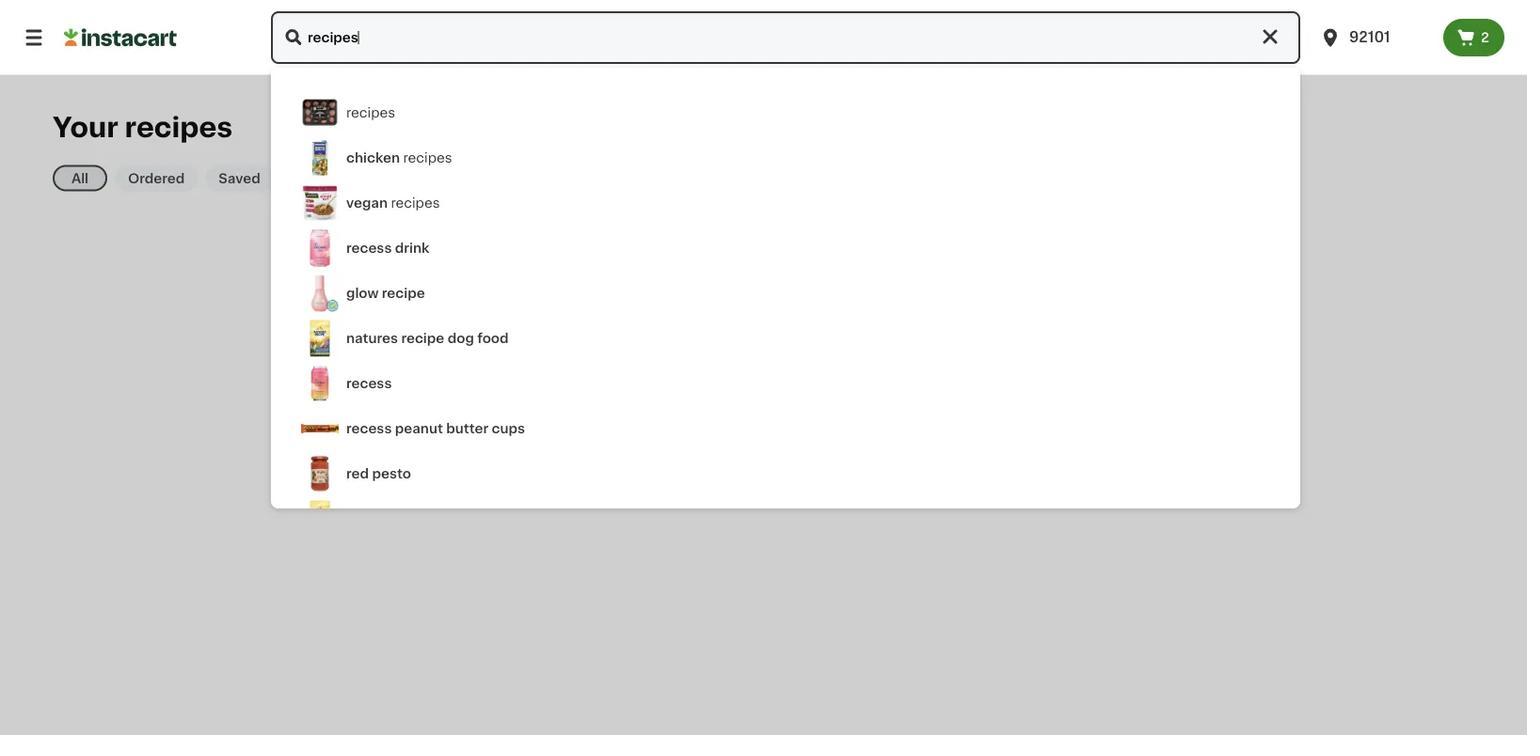 Task type: vqa. For each thing, say whether or not it's contained in the screenshot.
the recipe inside glow recipe link
yes



Task type: describe. For each thing, give the bounding box(es) containing it.
recipes for chicken recipes
[[403, 152, 452, 165]]

recipes link
[[286, 90, 1285, 136]]

recess peanut butter cups
[[346, 423, 525, 436]]

natures recipe dog food link
[[286, 316, 1285, 361]]

ordered
[[128, 172, 185, 185]]

recipe for glow
[[382, 287, 425, 300]]

all
[[71, 172, 89, 185]]

butter
[[446, 423, 489, 436]]

2 button
[[1444, 19, 1505, 56]]

recipe for natures
[[401, 332, 444, 345]]

peanut
[[395, 423, 443, 436]]

glow recipe
[[346, 287, 425, 300]]

drink
[[395, 242, 429, 255]]

none search field inside search products, stores, and recipes element
[[271, 11, 1301, 64]]

red
[[346, 468, 369, 481]]

red pesto link
[[286, 452, 1285, 497]]

recipes up chicken
[[346, 106, 395, 120]]

2 92101 button from the left
[[1319, 11, 1432, 64]]

dog
[[448, 332, 474, 345]]

chicken recipes
[[346, 152, 452, 165]]

pesto
[[372, 468, 411, 481]]

natures recipe dog food
[[346, 332, 509, 345]]



Task type: locate. For each thing, give the bounding box(es) containing it.
vegan
[[346, 197, 388, 210]]

1 vertical spatial recess
[[346, 377, 392, 391]]

recess up red pesto
[[346, 423, 392, 436]]

recipe right glow
[[382, 287, 425, 300]]

0 vertical spatial recipe
[[382, 287, 425, 300]]

red pesto
[[346, 468, 411, 481]]

glow recipe link
[[286, 271, 1285, 316]]

recipes for your recipes
[[125, 114, 233, 141]]

recess left drink
[[346, 242, 392, 255]]

3 recess from the top
[[346, 423, 392, 436]]

2 vertical spatial recess
[[346, 423, 392, 436]]

recipes up filters option group
[[125, 114, 233, 141]]

filters option group
[[53, 161, 274, 195]]

92101
[[1349, 31, 1390, 44]]

glow
[[346, 287, 379, 300]]

1 vertical spatial recipe
[[401, 332, 444, 345]]

recipes up drink
[[391, 197, 440, 210]]

recess for recess peanut butter cups
[[346, 423, 392, 436]]

cups
[[492, 423, 525, 436]]

2 recess from the top
[[346, 377, 392, 391]]

option inside search products, stores, and recipes element
[[286, 497, 1285, 542]]

food
[[477, 332, 509, 345]]

recipe
[[382, 287, 425, 300], [401, 332, 444, 345]]

recess drink
[[346, 242, 429, 255]]

recipes right chicken
[[403, 152, 452, 165]]

recipes
[[346, 106, 395, 120], [125, 114, 233, 141], [403, 152, 452, 165], [391, 197, 440, 210]]

recess link
[[286, 361, 1285, 407]]

None search field
[[271, 11, 1301, 64]]

1 recess from the top
[[346, 242, 392, 255]]

search products, stores, and recipes element
[[0, 11, 1527, 736]]

recess
[[346, 242, 392, 255], [346, 377, 392, 391], [346, 423, 392, 436]]

recess for recess drink
[[346, 242, 392, 255]]

92101 button
[[1308, 11, 1444, 64], [1319, 11, 1432, 64]]

2
[[1481, 31, 1490, 44]]

Search field
[[271, 11, 1301, 64]]

recess peanut butter cups link
[[286, 407, 1285, 452]]

recess drink link
[[286, 226, 1285, 271]]

your recipes
[[53, 114, 233, 141]]

natures
[[346, 332, 398, 345]]

saved
[[219, 172, 260, 185]]

recess down "natures"
[[346, 377, 392, 391]]

recipes for vegan recipes
[[391, 197, 440, 210]]

vegan recipes
[[346, 197, 440, 210]]

search list box
[[286, 90, 1285, 550]]

option
[[286, 497, 1285, 542]]

recipe left dog
[[401, 332, 444, 345]]

your
[[53, 114, 118, 141]]

instacart logo image
[[64, 26, 177, 49]]

recess for recess
[[346, 377, 392, 391]]

1 92101 button from the left
[[1308, 11, 1444, 64]]

chicken
[[346, 152, 400, 165]]

0 vertical spatial recess
[[346, 242, 392, 255]]



